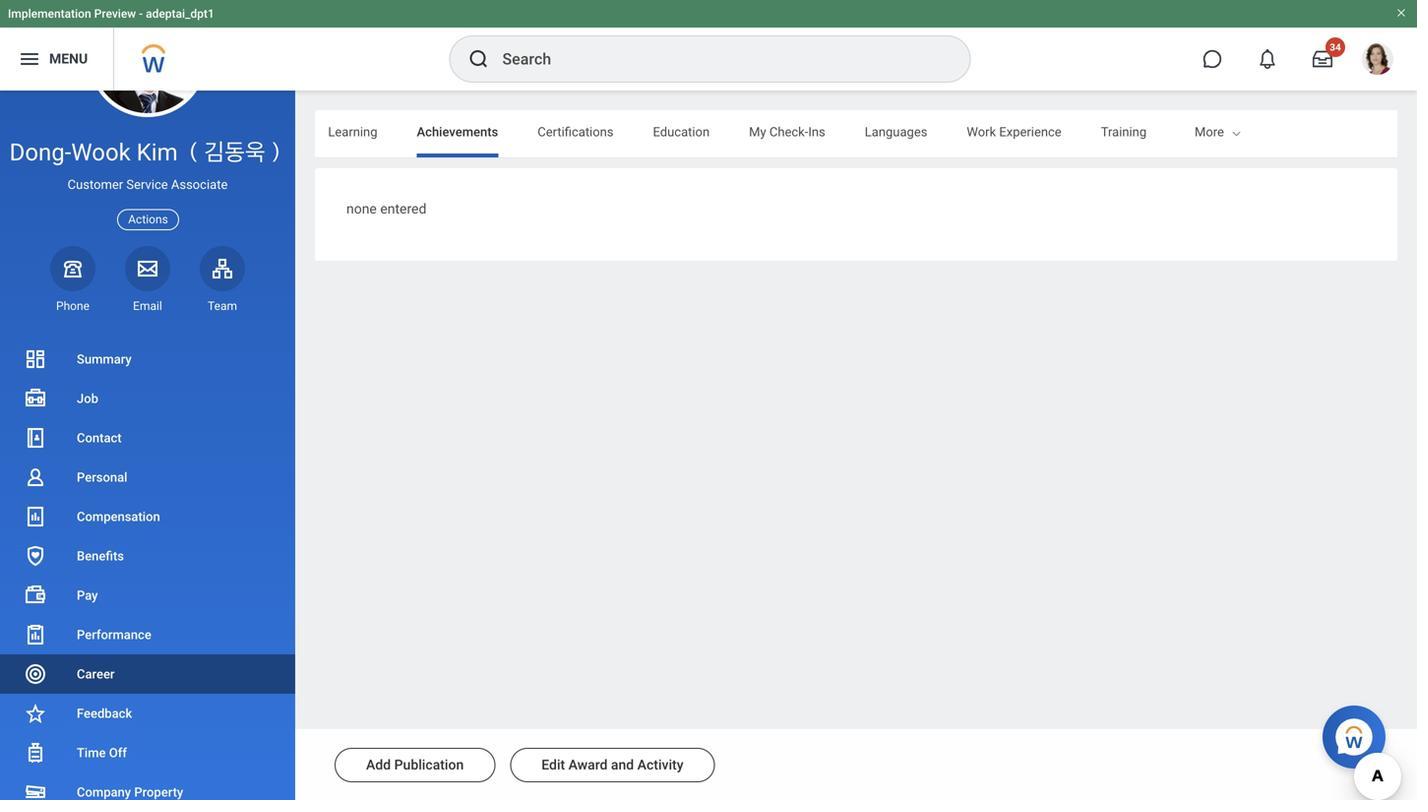 Task type: locate. For each thing, give the bounding box(es) containing it.
phone image
[[59, 257, 87, 280]]

add
[[366, 757, 391, 773]]

learning
[[328, 125, 378, 139]]

summary link
[[0, 340, 295, 379]]

menu button
[[0, 28, 113, 91]]

tab list containing learning
[[0, 110, 1147, 158]]

Search Workday  search field
[[503, 37, 930, 81]]

compensation
[[77, 510, 160, 524]]

contact link
[[0, 418, 295, 458]]

publication
[[394, 757, 464, 773]]

edit award and activity button
[[510, 748, 715, 783]]

edit
[[542, 757, 565, 773]]

phone dong-wook kim （김동욱） element
[[50, 298, 96, 314]]

time off
[[77, 746, 127, 761]]

benefits image
[[24, 545, 47, 568]]

time off link
[[0, 734, 295, 773]]

wook
[[71, 138, 131, 166]]

job link
[[0, 379, 295, 418]]

languages
[[865, 125, 928, 139]]

achievements
[[417, 125, 499, 139]]

phone
[[56, 299, 90, 313]]

justify image
[[18, 47, 41, 71]]

customer service associate
[[68, 177, 228, 192]]

dong-wook kim （김동욱）
[[9, 138, 286, 166]]

list
[[0, 340, 295, 801]]

view team image
[[211, 257, 234, 280]]

pay
[[77, 588, 98, 603]]

training
[[1102, 125, 1147, 139]]

work experience
[[967, 125, 1062, 139]]

personal image
[[24, 466, 47, 489]]

feedback link
[[0, 694, 295, 734]]

mail image
[[136, 257, 160, 280]]

pay image
[[24, 584, 47, 608]]

menu banner
[[0, 0, 1418, 91]]

tab list
[[0, 110, 1147, 158]]

-
[[139, 7, 143, 21]]

kim
[[137, 138, 178, 166]]

compensation image
[[24, 505, 47, 529]]

email button
[[125, 246, 170, 314]]

inbox large image
[[1314, 49, 1333, 69]]

and
[[611, 757, 634, 773]]

email dong-wook kim （김동욱） element
[[125, 298, 170, 314]]

summary
[[77, 352, 132, 367]]

education
[[653, 125, 710, 139]]

customer
[[68, 177, 123, 192]]

company property link
[[0, 773, 295, 801]]

career link
[[0, 655, 295, 694]]

team link
[[200, 246, 245, 314]]

edit award and activity
[[542, 757, 684, 773]]

career
[[77, 667, 115, 682]]

none entered
[[347, 201, 427, 217]]

experience
[[1000, 125, 1062, 139]]

summary image
[[24, 348, 47, 371]]

performance image
[[24, 623, 47, 647]]

navigation pane region
[[0, 0, 295, 801]]

entered
[[380, 201, 427, 217]]

implementation preview -   adeptai_dpt1
[[8, 7, 215, 21]]

ins
[[809, 125, 826, 139]]

company
[[77, 785, 131, 800]]

contact
[[77, 431, 122, 446]]

（김동욱）
[[184, 138, 286, 166]]

close environment banner image
[[1396, 7, 1408, 19]]



Task type: vqa. For each thing, say whether or not it's contained in the screenshot.
the top &
no



Task type: describe. For each thing, give the bounding box(es) containing it.
compensation link
[[0, 497, 295, 537]]

phone button
[[50, 246, 96, 314]]

time off image
[[24, 741, 47, 765]]

add publication button
[[335, 748, 496, 783]]

notifications large image
[[1258, 49, 1278, 69]]

34
[[1331, 41, 1342, 53]]

email
[[133, 299, 162, 313]]

associate
[[171, 177, 228, 192]]

personal link
[[0, 458, 295, 497]]

actions button
[[117, 209, 179, 230]]

implementation
[[8, 7, 91, 21]]

more
[[1195, 125, 1225, 139]]

adeptai_dpt1
[[146, 7, 215, 21]]

activity
[[638, 757, 684, 773]]

property
[[134, 785, 183, 800]]

performance
[[77, 628, 151, 642]]

my
[[749, 125, 767, 139]]

list containing summary
[[0, 340, 295, 801]]

profile logan mcneil image
[[1363, 43, 1394, 79]]

feedback image
[[24, 702, 47, 726]]

dong-
[[9, 138, 71, 166]]

preview
[[94, 7, 136, 21]]

career image
[[24, 663, 47, 686]]

team
[[208, 299, 237, 313]]

off
[[109, 746, 127, 761]]

job image
[[24, 387, 47, 411]]

job
[[77, 391, 98, 406]]

check-
[[770, 125, 809, 139]]

none
[[347, 201, 377, 217]]

work
[[967, 125, 997, 139]]

award
[[569, 757, 608, 773]]

contact image
[[24, 426, 47, 450]]

feedback
[[77, 706, 132, 721]]

benefits link
[[0, 537, 295, 576]]

my check-ins
[[749, 125, 826, 139]]

actions
[[128, 213, 168, 227]]

time
[[77, 746, 106, 761]]

personal
[[77, 470, 127, 485]]

pay link
[[0, 576, 295, 615]]

search image
[[467, 47, 491, 71]]

company property
[[77, 785, 183, 800]]

performance link
[[0, 615, 295, 655]]

benefits
[[77, 549, 124, 564]]

add publication
[[366, 757, 464, 773]]

menu
[[49, 51, 88, 67]]

team dong-wook kim （김동욱） element
[[200, 298, 245, 314]]

company property image
[[24, 781, 47, 801]]

34 button
[[1302, 37, 1346, 81]]

service
[[126, 177, 168, 192]]

certifications
[[538, 125, 614, 139]]



